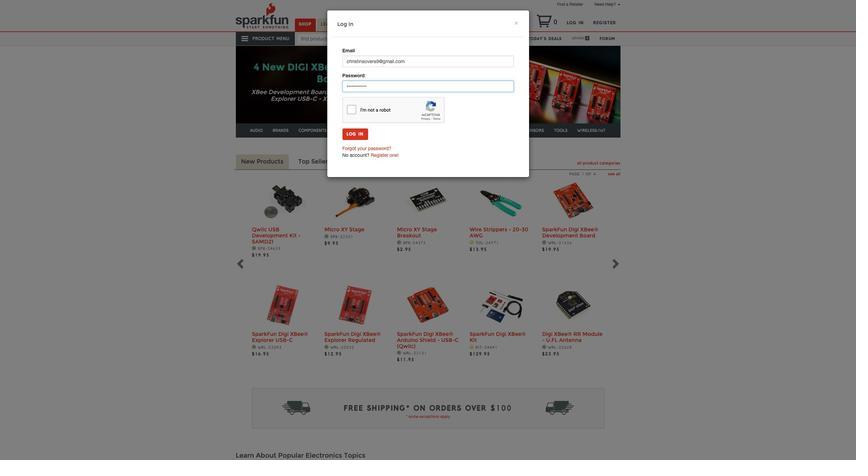 Task type: describe. For each thing, give the bounding box(es) containing it.
in stock image for sparkfun digi xbee® explorer usb-c "image"
[[252, 345, 257, 349]]

wire strippers - 20-30 awg image
[[477, 177, 525, 225]]

in stock image for micro xy stage image
[[325, 235, 329, 239]]

qwiic usb development kit - samd21 image
[[259, 177, 307, 225]]

in stock image for 'qwiic usb development kit - samd21' image in the top of the page
[[252, 247, 257, 251]]



Task type: vqa. For each thing, say whether or not it's contained in the screenshot.
34 Available IMAGE
yes



Task type: locate. For each thing, give the bounding box(es) containing it.
form
[[343, 47, 514, 140]]

sparkfun digi xbee® explorer usb-c image
[[259, 282, 307, 329]]

digi xbee® rr module - u.fl antenna image
[[550, 282, 597, 329]]

None password field
[[343, 81, 514, 92]]

sparkfun digi xbee® arduino shield - usb-c (qwiic) image
[[405, 282, 452, 329]]

in stock image
[[325, 235, 329, 239], [542, 241, 547, 245], [252, 247, 257, 251], [397, 351, 402, 355]]

sparkfun digi xbee® kit image
[[477, 282, 525, 329]]

None email field
[[343, 56, 514, 67]]

in stock image for digi xbee® rr module - u.fl antenna image
[[542, 345, 547, 349]]

None submit
[[343, 129, 368, 140]]

sparkfun digi xbee® development board image
[[550, 177, 597, 225]]

in stock image for sparkfun digi xbee® development board image
[[542, 241, 547, 245]]

sparkfun digi xbee® explorer regulated image
[[332, 282, 379, 329]]

in stock image for sparkfun digi xbee® explorer regulated "image"
[[325, 345, 329, 349]]

micro xy stage breakout image
[[405, 177, 452, 225]]

34 available image
[[470, 241, 474, 245]]

micro xy stage image
[[332, 177, 379, 225]]

list box
[[252, 172, 605, 389]]

find products, tutorials, etc... text field
[[297, 33, 381, 45]]

in stock image for micro xy stage breakout image
[[397, 241, 402, 245]]

in stock image for sparkfun digi xbee® arduino shield - usb-c (qwiic) "image"
[[397, 351, 402, 355]]

only 10 left! image
[[470, 345, 474, 349]]

in stock image
[[397, 241, 402, 245], [252, 345, 257, 349], [325, 345, 329, 349], [542, 345, 547, 349]]



